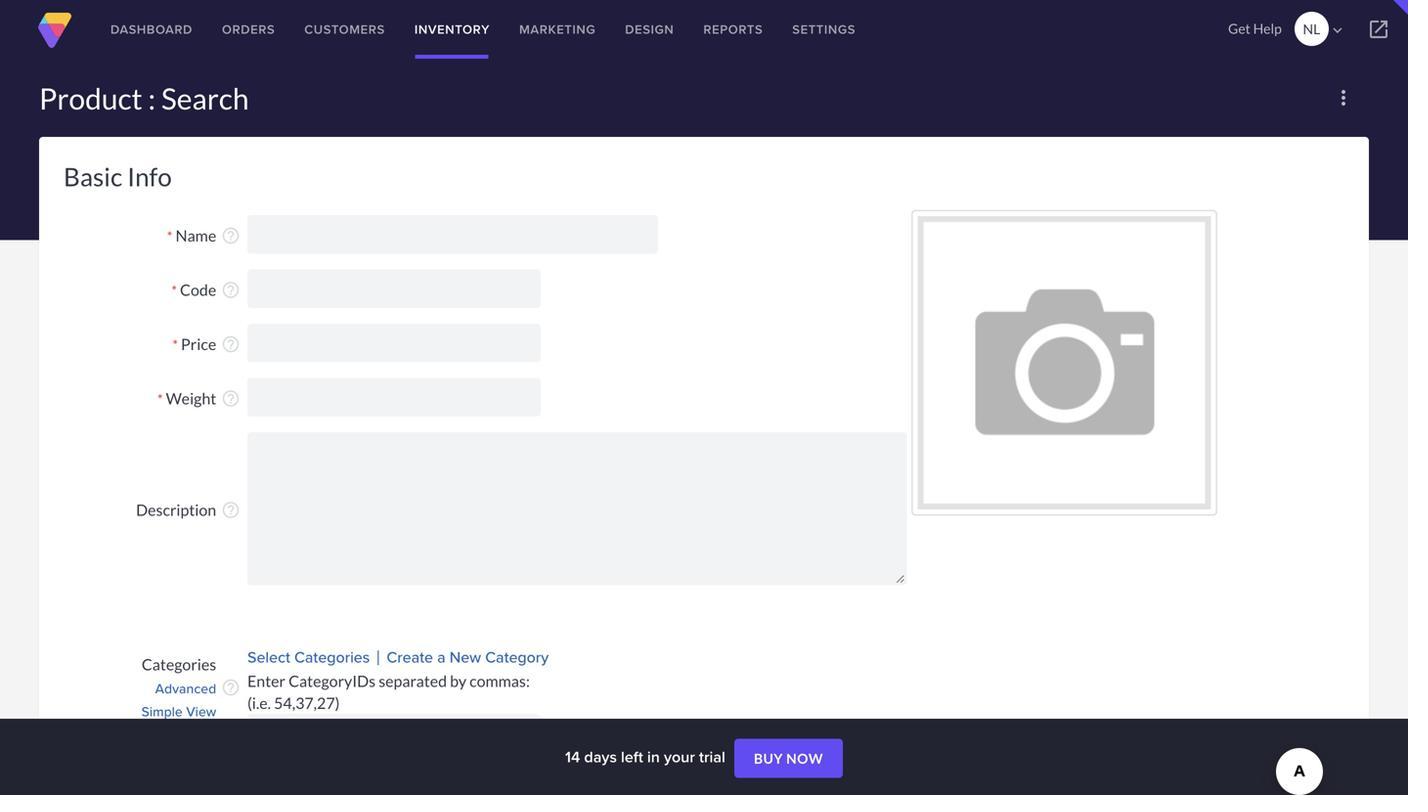 Task type: describe. For each thing, give the bounding box(es) containing it.
create a new category link
[[387, 646, 549, 669]]

help
[[1254, 20, 1283, 37]]

54,37,27)
[[274, 693, 340, 713]]

more_vert
[[1333, 86, 1356, 110]]


[[1330, 21, 1347, 39]]

your
[[664, 746, 695, 769]]

* price help_outline
[[173, 334, 241, 354]]

nl 
[[1304, 21, 1347, 39]]

help_outline for * name help_outline
[[221, 226, 241, 246]]

buy now link
[[735, 739, 843, 778]]

* code help_outline
[[172, 280, 241, 300]]

* for * weight help_outline
[[157, 391, 163, 407]]

separated
[[379, 672, 447, 691]]

:
[[148, 81, 156, 116]]

product : search
[[39, 81, 249, 116]]

simple view link
[[65, 702, 216, 722]]

1 horizontal spatial categories
[[295, 646, 370, 669]]

category
[[485, 646, 549, 669]]

help_outline for * price help_outline
[[221, 335, 241, 354]]

info
[[127, 161, 172, 192]]

description help_outline
[[136, 500, 241, 520]]

help_outline inside categories advanced simple view help_outline select categories | create a new category enter categoryids separated by commas: (i.e. 54,37,27)
[[221, 678, 241, 698]]

* for * price help_outline
[[173, 336, 178, 353]]

create
[[387, 646, 433, 669]]

customers
[[305, 20, 385, 39]]

simple
[[141, 702, 183, 721]]

more_vert button
[[1325, 78, 1364, 117]]

nl
[[1304, 21, 1321, 37]]

14 days left in your trial
[[565, 746, 730, 769]]

get help
[[1229, 20, 1283, 37]]

dashboard
[[111, 20, 193, 39]]

in
[[648, 746, 660, 769]]

days
[[585, 746, 617, 769]]

categories advanced simple view help_outline select categories | create a new category enter categoryids separated by commas: (i.e. 54,37,27)
[[141, 646, 549, 721]]

 link
[[1350, 0, 1409, 59]]

design
[[625, 20, 674, 39]]

help_outline for * weight help_outline
[[221, 389, 241, 408]]

inventory
[[415, 20, 490, 39]]

trial
[[699, 746, 726, 769]]

marketing
[[520, 20, 596, 39]]

help_outline inside description help_outline
[[221, 500, 241, 520]]

buy
[[754, 751, 784, 767]]

search
[[161, 81, 249, 116]]



Task type: locate. For each thing, give the bounding box(es) containing it.
categories up advanced
[[142, 655, 216, 674]]

help_outline left the (i.e.
[[221, 678, 241, 698]]

6 help_outline from the top
[[221, 678, 241, 698]]

new
[[450, 646, 481, 669]]

dashboard link
[[96, 0, 207, 59]]

advanced
[[155, 679, 216, 699]]

buy now
[[754, 751, 824, 767]]

categories
[[295, 646, 370, 669], [142, 655, 216, 674]]

help_outline for * code help_outline
[[221, 280, 241, 300]]

|
[[376, 647, 381, 666]]

select
[[248, 646, 291, 669]]

* inside * price help_outline
[[173, 336, 178, 353]]

description
[[136, 500, 216, 519]]

* left price
[[173, 336, 178, 353]]

basic
[[64, 161, 122, 192]]

categoryids
[[289, 672, 376, 691]]

reports
[[704, 20, 763, 39]]

get
[[1229, 20, 1251, 37]]

left
[[621, 746, 644, 769]]

basic info
[[64, 161, 172, 192]]

*
[[167, 228, 173, 244], [172, 282, 177, 299], [173, 336, 178, 353], [157, 391, 163, 407]]

now
[[787, 751, 824, 767]]

* weight help_outline
[[157, 389, 241, 408]]

None text field
[[248, 215, 658, 254]]

help_outline inside * name help_outline
[[221, 226, 241, 246]]

name
[[176, 226, 216, 245]]

help_outline inside * price help_outline
[[221, 335, 241, 354]]

help_outline
[[221, 226, 241, 246], [221, 280, 241, 300], [221, 335, 241, 354], [221, 389, 241, 408], [221, 500, 241, 520], [221, 678, 241, 698]]

* for * code help_outline
[[172, 282, 177, 299]]

product
[[39, 81, 143, 116]]

help_outline right weight
[[221, 389, 241, 408]]

by
[[450, 672, 467, 691]]

(i.e.
[[248, 693, 271, 713]]

weight
[[166, 389, 216, 408]]

help_outline right price
[[221, 335, 241, 354]]

3 help_outline from the top
[[221, 335, 241, 354]]

1 help_outline from the top
[[221, 226, 241, 246]]

* left weight
[[157, 391, 163, 407]]

code
[[180, 280, 216, 299]]

0 horizontal spatial categories
[[142, 655, 216, 674]]

14
[[565, 746, 580, 769]]

* inside * weight help_outline
[[157, 391, 163, 407]]

* name help_outline
[[167, 226, 241, 246]]

enter
[[248, 672, 286, 691]]

* left code
[[172, 282, 177, 299]]


[[1368, 18, 1391, 41]]

price
[[181, 334, 216, 353]]

* for * name help_outline
[[167, 228, 173, 244]]

4 help_outline from the top
[[221, 389, 241, 408]]

None text field
[[248, 270, 541, 308], [248, 324, 541, 363], [248, 378, 541, 417], [248, 432, 908, 586], [248, 270, 541, 308], [248, 324, 541, 363], [248, 378, 541, 417], [248, 432, 908, 586]]

help_outline right the "description"
[[221, 500, 241, 520]]

help_outline right code
[[221, 280, 241, 300]]

* inside "* code help_outline"
[[172, 282, 177, 299]]

a
[[437, 646, 446, 669]]

view
[[186, 702, 216, 721]]

orders
[[222, 20, 275, 39]]

help_outline right "name"
[[221, 226, 241, 246]]

2 help_outline from the top
[[221, 280, 241, 300]]

categories up "categoryids" at bottom left
[[295, 646, 370, 669]]

* inside * name help_outline
[[167, 228, 173, 244]]

select categories link
[[248, 646, 370, 669]]

help_outline inside "* code help_outline"
[[221, 280, 241, 300]]

help_outline inside * weight help_outline
[[221, 389, 241, 408]]

* left "name"
[[167, 228, 173, 244]]

advanced link
[[65, 679, 216, 699]]

5 help_outline from the top
[[221, 500, 241, 520]]

settings
[[793, 20, 856, 39]]

commas:
[[470, 672, 530, 691]]



Task type: vqa. For each thing, say whether or not it's contained in the screenshot.
"Basic"
yes



